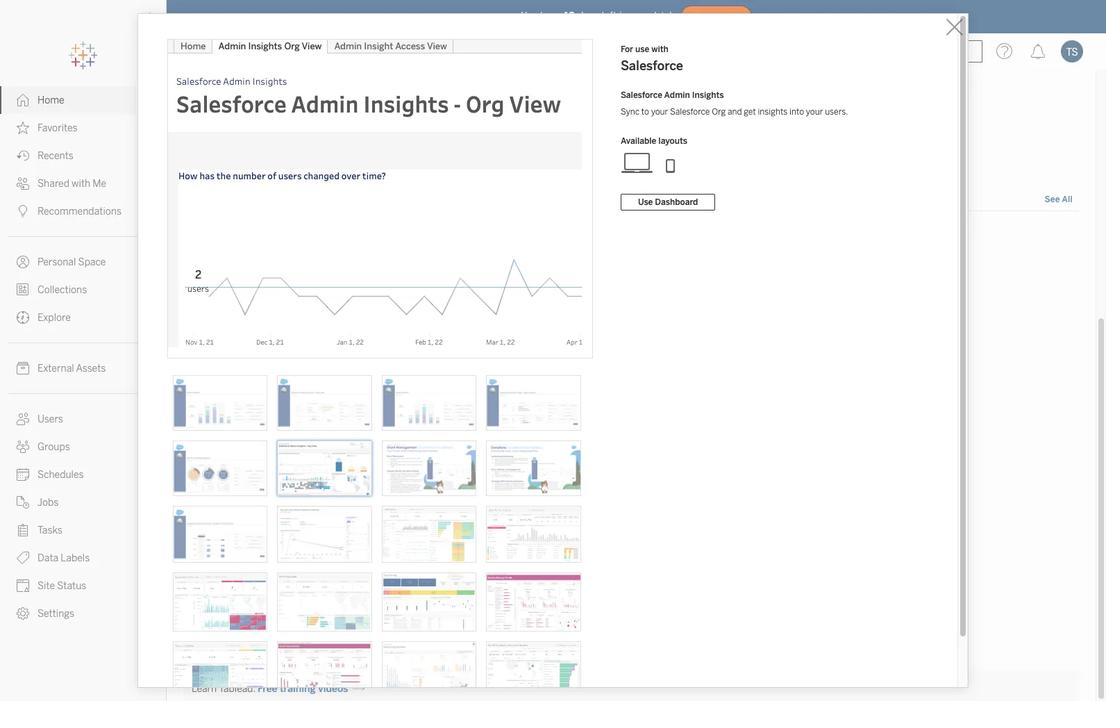 Task type: locate. For each thing, give the bounding box(es) containing it.
tasks link
[[0, 516, 166, 544]]

to left started.
[[570, 227, 580, 239]]

2 25 minutes ago from the left
[[657, 127, 716, 136]]

26
[[425, 127, 435, 136]]

3 ago from the left
[[702, 127, 716, 136]]

indicators
[[225, 107, 271, 119]]

minutes down global indicators
[[205, 127, 236, 136]]

1 25 from the left
[[193, 127, 203, 136]]

groups link
[[0, 433, 166, 461]]

1 horizontal spatial minutes
[[437, 127, 468, 136]]

a
[[234, 227, 240, 239]]

business
[[425, 107, 467, 119]]

2 ago from the left
[[470, 127, 484, 136]]

0 vertical spatial with
[[652, 44, 669, 54]]

servicenow itsm
[[193, 587, 274, 599]]

ago right 26
[[470, 127, 484, 136]]

25 minutes ago down tourism
[[657, 127, 716, 136]]

0 vertical spatial get
[[744, 107, 757, 117]]

users link
[[0, 405, 166, 433]]

0 horizontal spatial data
[[428, 227, 447, 239]]

to right sign
[[394, 227, 403, 239]]

1 horizontal spatial 25 minutes ago
[[657, 127, 716, 136]]

in
[[620, 10, 628, 22], [384, 227, 392, 239]]

pre-
[[242, 227, 260, 239]]

data
[[38, 552, 58, 564]]

with right for
[[652, 44, 669, 54]]

salesforce top accounts image
[[487, 641, 581, 700]]

1 vertical spatial get
[[582, 227, 596, 239]]

use right for
[[636, 44, 650, 54]]

to
[[642, 107, 650, 117], [394, 227, 403, 239], [570, 227, 580, 239]]

your right sign
[[405, 227, 425, 239]]

minutes for business
[[437, 127, 468, 136]]

use inside for use with salesforce
[[636, 44, 650, 54]]

available layouts
[[621, 136, 688, 146]]

25 for global indicators
[[193, 127, 203, 136]]

personal space
[[38, 256, 106, 268]]

0 horizontal spatial minutes
[[205, 127, 236, 136]]

0 horizontal spatial in
[[384, 227, 392, 239]]

insights
[[758, 107, 788, 117]]

13
[[565, 10, 575, 22]]

recommendations
[[38, 206, 122, 218]]

groups
[[38, 441, 70, 453]]

get left started.
[[582, 227, 596, 239]]

salesforce
[[621, 58, 684, 74], [621, 90, 663, 100], [671, 107, 710, 117], [193, 392, 241, 404]]

jobs
[[38, 497, 59, 509]]

with inside main navigation. press the up and down arrow keys to access links. element
[[72, 178, 90, 190]]

in right left
[[620, 10, 628, 22]]

left
[[602, 10, 617, 22]]

2 minutes from the left
[[437, 127, 468, 136]]

navigation panel element
[[0, 42, 166, 628]]

status
[[57, 580, 86, 592]]

salesforce nonprofit program management image
[[487, 572, 581, 632]]

1 vertical spatial with
[[72, 178, 90, 190]]

0 horizontal spatial 25 minutes ago
[[193, 127, 252, 136]]

salesforce marketing leads image
[[278, 572, 372, 632]]

0 horizontal spatial to
[[394, 227, 403, 239]]

org
[[712, 107, 726, 117]]

minutes for tourism
[[669, 127, 700, 136]]

1 25 minutes ago from the left
[[193, 127, 252, 136]]

servicenow
[[193, 587, 248, 599]]

1 horizontal spatial with
[[652, 44, 669, 54]]

have
[[541, 10, 562, 22]]

0 vertical spatial use
[[636, 44, 650, 54]]

1 minutes from the left
[[205, 127, 236, 136]]

ago down org at the top right
[[702, 127, 716, 136]]

2 25 from the left
[[657, 127, 667, 136]]

space
[[78, 256, 106, 268]]

use
[[639, 197, 653, 207]]

see all
[[1046, 195, 1074, 205]]

salesforce education cloud - academic admissions process image
[[173, 506, 268, 563]]

linkedin
[[425, 587, 464, 599]]

days
[[578, 10, 600, 22]]

assets
[[76, 363, 106, 375]]

settings
[[38, 608, 74, 620]]

25
[[193, 127, 203, 136], [657, 127, 667, 136]]

data left "source,"
[[428, 227, 447, 239]]

training
[[280, 683, 316, 695]]

for
[[621, 44, 634, 54]]

global
[[193, 107, 222, 119]]

1 ago from the left
[[238, 127, 252, 136]]

2 horizontal spatial to
[[642, 107, 650, 117]]

collections link
[[0, 276, 166, 304]]

get inside salesforce admin insights sync to your salesforce org and get insights into your users.
[[744, 107, 757, 117]]

ago
[[238, 127, 252, 136], [470, 127, 484, 136], [702, 127, 716, 136]]

learn
[[192, 683, 217, 695]]

marketo
[[425, 392, 463, 404]]

ago down "indicators"
[[238, 127, 252, 136]]

data
[[428, 227, 447, 239], [548, 227, 568, 239]]

0 horizontal spatial with
[[72, 178, 90, 190]]

1 horizontal spatial in
[[620, 10, 628, 22]]

jobs link
[[0, 489, 166, 516]]

0 horizontal spatial 25
[[193, 127, 203, 136]]

1 horizontal spatial use
[[636, 44, 650, 54]]

0 horizontal spatial get
[[582, 227, 596, 239]]

salesforce nonprofit cloud - donations image
[[487, 441, 581, 496]]

0 horizontal spatial use
[[496, 227, 512, 239]]

1 horizontal spatial to
[[570, 227, 580, 239]]

data right sample
[[548, 227, 568, 239]]

salesforce net zero cloud what-if image
[[278, 506, 372, 563]]

free
[[258, 683, 278, 695]]

1 horizontal spatial ago
[[470, 127, 484, 136]]

now
[[716, 12, 735, 21]]

1 horizontal spatial data
[[548, 227, 568, 239]]

get right and
[[744, 107, 757, 117]]

1 horizontal spatial 25
[[657, 127, 667, 136]]

with
[[652, 44, 669, 54], [72, 178, 90, 190]]

external assets
[[38, 363, 106, 375]]

personal space link
[[0, 248, 166, 276]]

salesforce sales cloud - weighted sales pipeline image
[[173, 375, 268, 431]]

get
[[744, 107, 757, 117], [582, 227, 596, 239]]

2 horizontal spatial ago
[[702, 127, 716, 136]]

external assets link
[[0, 354, 166, 382]]

0 horizontal spatial ago
[[238, 127, 252, 136]]

dashboard
[[656, 197, 699, 207]]

minutes down business
[[437, 127, 468, 136]]

your
[[631, 10, 652, 22], [652, 107, 669, 117], [807, 107, 824, 117], [405, 227, 425, 239]]

tasks
[[38, 525, 62, 536]]

home
[[38, 95, 64, 106]]

25 down tourism
[[657, 127, 667, 136]]

in right sign
[[384, 227, 392, 239]]

workbook.
[[282, 227, 328, 239]]

use right or
[[496, 227, 512, 239]]

source,
[[450, 227, 482, 239]]

from
[[211, 227, 232, 239]]

salesforce nonprofit fundraising image
[[382, 641, 477, 700]]

to inside salesforce admin insights sync to your salesforce org and get insights into your users.
[[642, 107, 650, 117]]

salesforce admin insights sync to your salesforce org and get insights into your users.
[[621, 90, 849, 117]]

home link
[[0, 86, 166, 114]]

recommendations link
[[0, 197, 166, 225]]

labels
[[61, 552, 90, 564]]

1 vertical spatial use
[[496, 227, 512, 239]]

25 minutes ago down global indicators
[[193, 127, 252, 136]]

ago for tourism
[[702, 127, 716, 136]]

phone image
[[655, 151, 688, 174]]

25 minutes ago for global indicators
[[193, 127, 252, 136]]

2 horizontal spatial minutes
[[669, 127, 700, 136]]

1 horizontal spatial get
[[744, 107, 757, 117]]

1 vertical spatial in
[[384, 227, 392, 239]]

salesforce opportunity overview image
[[173, 572, 268, 632]]

to right sync
[[642, 107, 650, 117]]

with left me
[[72, 178, 90, 190]]

see all link
[[1045, 193, 1074, 207]]

sales
[[467, 587, 491, 599]]

3 minutes from the left
[[669, 127, 700, 136]]

salesforce opportunity tracking image
[[487, 506, 581, 563]]

salesforce account tracking image
[[173, 641, 268, 700]]

minutes down tourism
[[669, 127, 700, 136]]

25 down global
[[193, 127, 203, 136]]

ago for global indicators
[[238, 127, 252, 136]]

videos
[[318, 683, 348, 695]]



Task type: describe. For each thing, give the bounding box(es) containing it.
and
[[728, 107, 743, 117]]

buy
[[698, 12, 714, 21]]

data labels
[[38, 552, 90, 564]]

users
[[38, 413, 63, 425]]

itsm
[[250, 587, 274, 599]]

settings link
[[0, 600, 166, 628]]

schedules
[[38, 469, 84, 481]]

recents link
[[0, 142, 166, 170]]

start from a pre-built workbook. simply sign in to your data source, or use sample data to get started.
[[186, 227, 633, 239]]

start
[[186, 227, 209, 239]]

or
[[484, 227, 494, 239]]

simply
[[330, 227, 361, 239]]

started.
[[598, 227, 633, 239]]

25 for tourism
[[657, 127, 667, 136]]

use dashboard button
[[621, 194, 716, 211]]

into
[[790, 107, 805, 117]]

your right into
[[807, 107, 824, 117]]

shared with me link
[[0, 170, 166, 197]]

sync
[[621, 107, 640, 117]]

built
[[260, 227, 280, 239]]

users.
[[826, 107, 849, 117]]

site
[[38, 580, 55, 592]]

salesforce service cloud - voice call image
[[278, 375, 372, 431]]

right arrow image
[[353, 683, 365, 695]]

laptop image
[[621, 151, 655, 174]]

trial.
[[654, 10, 675, 22]]

global indicators
[[193, 107, 271, 119]]

minutes for global indicators
[[205, 127, 236, 136]]

linkedin sales navigator
[[425, 587, 538, 599]]

explore
[[38, 312, 71, 324]]

available
[[621, 136, 657, 146]]

0 vertical spatial in
[[620, 10, 628, 22]]

insights
[[693, 90, 724, 100]]

you have 13 days left in your trial.
[[521, 10, 675, 22]]

ago for business
[[470, 127, 484, 136]]

tourism
[[657, 107, 694, 119]]

main navigation. press the up and down arrow keys to access links. element
[[0, 86, 166, 628]]

collections
[[38, 284, 87, 296]]

salesforce sales cloud - sales pipeline image
[[382, 375, 477, 431]]

your left trial.
[[631, 10, 652, 22]]

buy now button
[[681, 6, 752, 28]]

shared
[[38, 178, 69, 190]]

accelerators
[[186, 190, 258, 205]]

salesforce case tracking image
[[382, 572, 477, 632]]

recents
[[38, 150, 74, 162]]

tableau.
[[219, 683, 256, 695]]

navigator
[[494, 587, 538, 599]]

your down admin
[[652, 107, 669, 117]]

free training videos
[[258, 683, 348, 695]]

1 data from the left
[[428, 227, 447, 239]]

layouts
[[659, 136, 688, 146]]

favorites link
[[0, 114, 166, 142]]

admin
[[665, 90, 691, 100]]

schedules link
[[0, 461, 166, 489]]

for use with salesforce
[[621, 44, 684, 74]]

salesforce service cloud - service desk image
[[487, 375, 581, 431]]

all
[[1063, 195, 1074, 205]]

sample
[[514, 227, 546, 239]]

data labels link
[[0, 544, 166, 572]]

buy now
[[698, 12, 735, 21]]

2 data from the left
[[548, 227, 568, 239]]

25 minutes ago for tourism
[[657, 127, 716, 136]]

salesforce nonprofit case management image
[[278, 641, 372, 700]]

salesforce open pipeline image
[[382, 506, 477, 563]]

you
[[521, 10, 538, 22]]

personal
[[38, 256, 76, 268]]

salesforce consumer goods cloud - key account management image
[[173, 441, 268, 496]]

free training videos link
[[258, 683, 365, 695]]

salesforce admin insights image
[[278, 441, 372, 496]]

use dashboard
[[639, 197, 699, 207]]

me
[[93, 178, 106, 190]]

external
[[38, 363, 74, 375]]

favorites
[[38, 122, 78, 134]]

explore link
[[0, 304, 166, 331]]

with inside for use with salesforce
[[652, 44, 669, 54]]

site status link
[[0, 572, 166, 600]]

26 minutes ago
[[425, 127, 484, 136]]

salesforce nonprofit cloud - grant management image
[[382, 441, 477, 496]]

sign
[[363, 227, 382, 239]]



Task type: vqa. For each thing, say whether or not it's contained in the screenshot.
use within For use with Salesforce
yes



